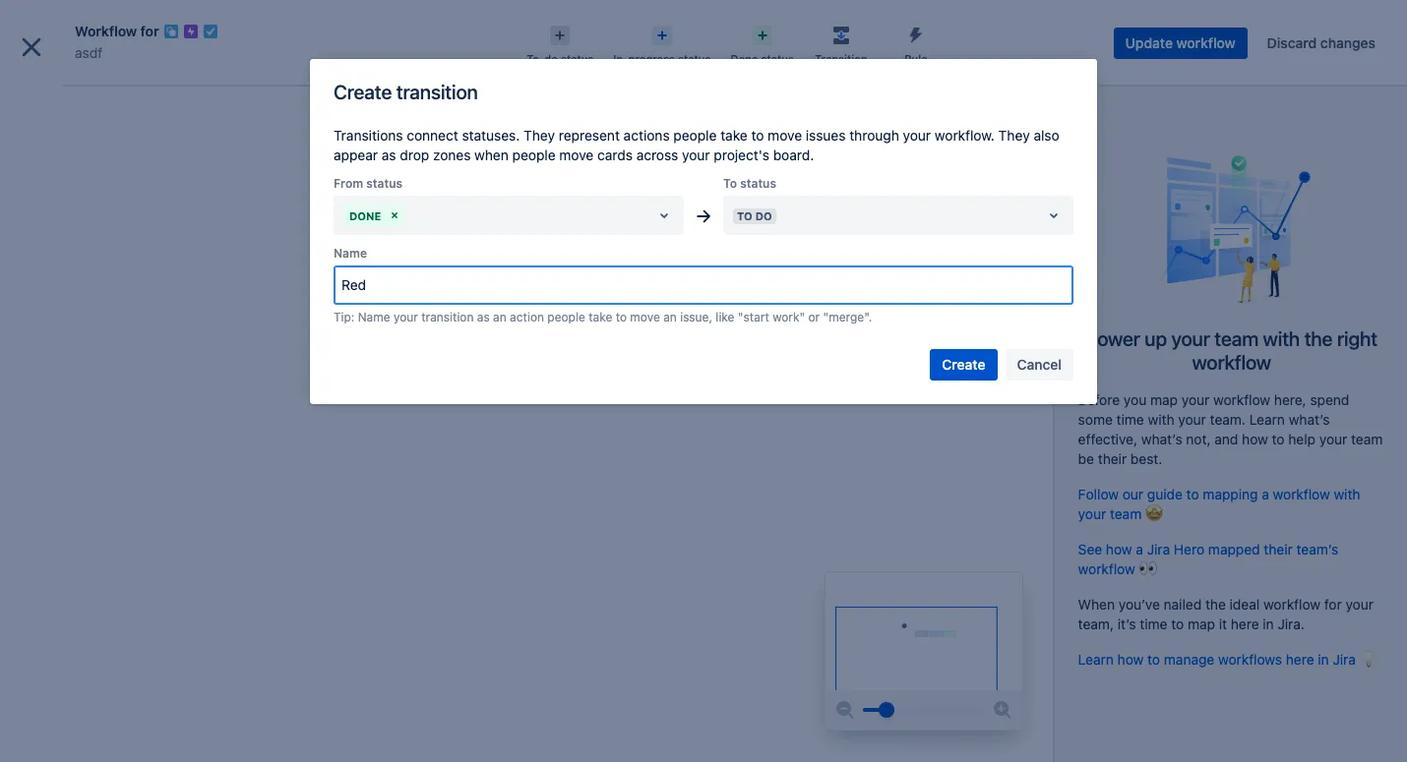 Task type: describe. For each thing, give the bounding box(es) containing it.
work"
[[773, 310, 805, 325]]

1 vertical spatial as
[[477, 310, 490, 325]]

team inside power up your team with the right workflow
[[1215, 328, 1259, 350]]

their inside see how a jira hero mapped their team's workflow
[[1264, 541, 1293, 558]]

1 vertical spatial take
[[589, 310, 612, 325]]

ideal
[[1230, 596, 1260, 613]]

1 vertical spatial in
[[1318, 651, 1329, 668]]

status for to status
[[740, 176, 777, 191]]

help
[[1288, 431, 1316, 448]]

team,
[[1078, 616, 1114, 633]]

Zoom level range field
[[863, 691, 985, 730]]

cancel button
[[1005, 349, 1074, 381]]

to status
[[723, 176, 777, 191]]

create for create button in primary "element"
[[729, 19, 772, 35]]

workflow
[[75, 23, 137, 39]]

transition
[[815, 52, 868, 65]]

effective,
[[1078, 431, 1138, 448]]

discard changes
[[1267, 34, 1376, 51]]

to inside transitions connect statuses. they represent actions people take to move issues through your workflow. they also appear as drop zones when people move cards across your project's board.
[[751, 127, 764, 144]]

map inside when you've nailed the ideal workflow for your team, it's time to map it here in jira.
[[1188, 616, 1215, 633]]

before
[[1078, 392, 1120, 408]]

0 vertical spatial asdf
[[75, 44, 102, 61]]

for inside when you've nailed the ideal workflow for your team, it's time to map it here in jira.
[[1324, 596, 1342, 613]]

learn inside before you map your workflow here, spend some time with your team. learn what's effective, what's not, and how to help your team be their best.
[[1250, 411, 1285, 428]]

2 horizontal spatial move
[[768, 127, 802, 144]]

0 vertical spatial for
[[140, 23, 159, 39]]

to inside when you've nailed the ideal workflow for your team, it's time to map it here in jira.
[[1171, 616, 1184, 633]]

create transition
[[334, 81, 478, 103]]

it
[[1219, 616, 1227, 633]]

the inside power up your team with the right workflow
[[1304, 328, 1333, 350]]

cards
[[597, 147, 633, 163]]

create for the right create button
[[942, 356, 986, 373]]

your inside when you've nailed the ideal workflow for your team, it's time to map it here in jira.
[[1346, 596, 1374, 613]]

to for to do
[[737, 209, 753, 222]]

asdf link
[[75, 41, 102, 65]]

here inside when you've nailed the ideal workflow for your team, it's time to map it here in jira.
[[1231, 616, 1259, 633]]

progress
[[628, 52, 675, 65]]

to for to status
[[723, 176, 737, 191]]

it's
[[1118, 616, 1136, 633]]

1 vertical spatial name
[[358, 310, 390, 325]]

status inside popup button
[[561, 52, 594, 65]]

you
[[1124, 392, 1147, 408]]

zoom out image
[[833, 699, 857, 722]]

open image for from status
[[652, 204, 676, 227]]

in-progress status
[[613, 52, 711, 65]]

1 vertical spatial learn
[[1078, 651, 1114, 668]]

1 vertical spatial asdf
[[59, 86, 88, 102]]

guide
[[1147, 486, 1183, 503]]

tip: name your transition as an action people take to move an issue, like "start work" or "merge".
[[334, 310, 872, 325]]

status right progress
[[678, 52, 711, 65]]

be
[[1078, 451, 1094, 467]]

close workflow editor image
[[16, 31, 47, 63]]

with inside before you map your workflow here, spend some time with your team. learn what's effective, what's not, and how to help your team be their best.
[[1148, 411, 1175, 428]]

you've
[[1119, 596, 1160, 613]]

like
[[716, 310, 735, 325]]

nailed
[[1164, 596, 1202, 613]]

2 an from the left
[[663, 310, 677, 325]]

from
[[334, 176, 363, 191]]

zones
[[433, 147, 471, 163]]

discard changes button
[[1255, 28, 1388, 59]]

also
[[1034, 127, 1060, 144]]

workflow inside update workflow button
[[1177, 34, 1236, 51]]

how inside before you map your workflow here, spend some time with your team. learn what's effective, what's not, and how to help your team be their best.
[[1242, 431, 1268, 448]]

mapped
[[1208, 541, 1260, 558]]

1 horizontal spatial here
[[1286, 651, 1314, 668]]

see
[[1078, 541, 1102, 558]]

spend
[[1310, 392, 1350, 408]]

issue,
[[680, 310, 712, 325]]

update
[[1125, 34, 1173, 51]]

when
[[1078, 596, 1115, 613]]

follow our guide to mapping a workflow with your team
[[1078, 486, 1360, 522]]

workflows
[[1218, 651, 1282, 668]]

1 horizontal spatial what's
[[1289, 411, 1330, 428]]

workflow.
[[935, 127, 995, 144]]

the inside when you've nailed the ideal workflow for your team, it's time to map it here in jira.
[[1205, 596, 1226, 613]]

appear
[[334, 147, 378, 163]]

💡
[[1360, 651, 1377, 668]]

workflow for
[[75, 23, 159, 39]]

as inside transitions connect statuses. they represent actions people take to move issues through your workflow. they also appear as drop zones when people move cards across your project's board.
[[382, 147, 396, 163]]

zoom in image
[[991, 699, 1014, 722]]

see how a jira hero mapped their team's workflow
[[1078, 541, 1338, 578]]

time inside when you've nailed the ideal workflow for your team, it's time to map it here in jira.
[[1140, 616, 1168, 633]]

1 an from the left
[[493, 310, 507, 325]]

transition button
[[804, 20, 879, 67]]

"merge".
[[823, 310, 872, 325]]

through
[[849, 127, 899, 144]]

team inside before you map your workflow here, spend some time with your team. learn what's effective, what's not, and how to help your team be their best.
[[1351, 431, 1383, 448]]

done for done status
[[731, 52, 758, 65]]

do
[[755, 209, 772, 222]]

right
[[1337, 328, 1378, 350]]

1 horizontal spatial jira
[[1333, 651, 1356, 668]]

here,
[[1274, 392, 1307, 408]]

and
[[1215, 431, 1238, 448]]

jira.
[[1278, 616, 1305, 633]]

changes
[[1321, 34, 1376, 51]]

to-do status button
[[517, 20, 604, 67]]

2 vertical spatial people
[[547, 310, 585, 325]]

1 vertical spatial create
[[334, 81, 392, 103]]

how for see how a jira hero mapped their team's workflow
[[1106, 541, 1132, 558]]

manage
[[1164, 651, 1215, 668]]

before you map your workflow here, spend some time with your team. learn what's effective, what's not, and how to help your team be their best.
[[1078, 392, 1383, 467]]

learn how to manage workflows here in jira 💡
[[1078, 651, 1377, 668]]

discard
[[1267, 34, 1317, 51]]

1 vertical spatial transition
[[421, 310, 474, 325]]

to-
[[527, 52, 544, 65]]

issues
[[806, 127, 846, 144]]

create banner
[[0, 0, 1407, 55]]

update workflow button
[[1114, 28, 1247, 59]]

board.
[[773, 147, 814, 163]]

workflow inside follow our guide to mapping a workflow with your team
[[1273, 486, 1330, 503]]

do
[[544, 52, 558, 65]]

🤩
[[1146, 506, 1163, 522]]



Task type: vqa. For each thing, say whether or not it's contained in the screenshot.
stamp
no



Task type: locate. For each thing, give the bounding box(es) containing it.
1 vertical spatial for
[[1324, 596, 1342, 613]]

how right see at bottom
[[1106, 541, 1132, 558]]

done for done
[[349, 209, 381, 222]]

create up transitions
[[334, 81, 392, 103]]

power
[[1086, 328, 1140, 350]]

create button left cancel button
[[930, 349, 997, 381]]

they right 'statuses.'
[[524, 127, 555, 144]]

their down the effective,
[[1098, 451, 1127, 467]]

in inside when you've nailed the ideal workflow for your team, it's time to map it here in jira.
[[1263, 616, 1274, 633]]

done status button
[[721, 20, 804, 67]]

take up project's
[[721, 127, 748, 144]]

0 vertical spatial people
[[674, 127, 717, 144]]

to inside before you map your workflow here, spend some time with your team. learn what's effective, what's not, and how to help your team be their best.
[[1272, 431, 1285, 448]]

0 vertical spatial learn
[[1250, 411, 1285, 428]]

a
[[1262, 486, 1269, 503], [1136, 541, 1143, 558]]

here down jira.
[[1286, 651, 1314, 668]]

2 they from the left
[[999, 127, 1030, 144]]

1 vertical spatial a
[[1136, 541, 1143, 558]]

1 horizontal spatial a
[[1262, 486, 1269, 503]]

0 horizontal spatial for
[[140, 23, 159, 39]]

up
[[1145, 328, 1167, 350]]

0 horizontal spatial in
[[1263, 616, 1274, 633]]

to left "help"
[[1272, 431, 1285, 448]]

a inside see how a jira hero mapped their team's workflow
[[1136, 541, 1143, 558]]

1 horizontal spatial an
[[663, 310, 677, 325]]

1 horizontal spatial create button
[[930, 349, 997, 381]]

0 vertical spatial team
[[1215, 328, 1259, 350]]

to down nailed
[[1171, 616, 1184, 633]]

workflow
[[1177, 34, 1236, 51], [1192, 351, 1271, 374], [1213, 392, 1271, 408], [1273, 486, 1330, 503], [1078, 561, 1135, 578], [1264, 596, 1321, 613]]

1 vertical spatial what's
[[1141, 431, 1182, 448]]

create inside primary "element"
[[729, 19, 772, 35]]

create
[[729, 19, 772, 35], [334, 81, 392, 103], [942, 356, 986, 373]]

1 horizontal spatial take
[[721, 127, 748, 144]]

from status
[[334, 176, 403, 191]]

our
[[1123, 486, 1144, 503]]

1 vertical spatial map
[[1188, 616, 1215, 633]]

2 horizontal spatial with
[[1334, 486, 1360, 503]]

0 horizontal spatial what's
[[1141, 431, 1182, 448]]

time down you
[[1117, 411, 1144, 428]]

rule button
[[879, 20, 953, 67]]

0 vertical spatial move
[[768, 127, 802, 144]]

the left right
[[1304, 328, 1333, 350]]

1 vertical spatial the
[[1205, 596, 1226, 613]]

team down our
[[1110, 506, 1142, 522]]

0 horizontal spatial jira
[[1147, 541, 1170, 558]]

map left it
[[1188, 616, 1215, 633]]

create transition dialog
[[310, 59, 1097, 405]]

1 vertical spatial time
[[1140, 616, 1168, 633]]

move
[[768, 127, 802, 144], [559, 147, 594, 163], [630, 310, 660, 325]]

when you've nailed the ideal workflow for your team, it's time to map it here in jira.
[[1078, 596, 1374, 633]]

with up team's
[[1334, 486, 1360, 503]]

0 horizontal spatial open image
[[652, 204, 676, 227]]

to left issue,
[[616, 310, 627, 325]]

not,
[[1186, 431, 1211, 448]]

2 vertical spatial move
[[630, 310, 660, 325]]

team inside follow our guide to mapping a workflow with your team
[[1110, 506, 1142, 522]]

people right when
[[512, 147, 556, 163]]

1 vertical spatial done
[[349, 209, 381, 222]]

1 vertical spatial jira
[[1333, 651, 1356, 668]]

primary element
[[12, 0, 1033, 55]]

create up done status at right top
[[729, 19, 772, 35]]

1 horizontal spatial move
[[630, 310, 660, 325]]

1 vertical spatial create button
[[930, 349, 997, 381]]

time inside before you map your workflow here, spend some time with your team. learn what's effective, what's not, and how to help your team be their best.
[[1117, 411, 1144, 428]]

with
[[1263, 328, 1300, 350], [1148, 411, 1175, 428], [1334, 486, 1360, 503]]

learn down here,
[[1250, 411, 1285, 428]]

to up project's
[[751, 127, 764, 144]]

1 vertical spatial people
[[512, 147, 556, 163]]

open image down 'also'
[[1042, 204, 1066, 227]]

done inside popup button
[[731, 52, 758, 65]]

1 horizontal spatial as
[[477, 310, 490, 325]]

as
[[382, 147, 396, 163], [477, 310, 490, 325]]

a up 👀
[[1136, 541, 1143, 558]]

their left team's
[[1264, 541, 1293, 558]]

the up it
[[1205, 596, 1226, 613]]

best.
[[1131, 451, 1162, 467]]

0 horizontal spatial the
[[1205, 596, 1226, 613]]

1 vertical spatial move
[[559, 147, 594, 163]]

0 vertical spatial a
[[1262, 486, 1269, 503]]

a right mapping at the right bottom of page
[[1262, 486, 1269, 503]]

0 horizontal spatial done
[[349, 209, 381, 222]]

as left the action
[[477, 310, 490, 325]]

1 horizontal spatial with
[[1263, 328, 1300, 350]]

take
[[721, 127, 748, 144], [589, 310, 612, 325]]

Search field
[[1033, 12, 1230, 43]]

0 horizontal spatial an
[[493, 310, 507, 325]]

0 vertical spatial create button
[[717, 12, 784, 43]]

team's
[[1297, 541, 1338, 558]]

jira up 👀
[[1147, 541, 1170, 558]]

👀
[[1139, 561, 1157, 578]]

how down it's
[[1118, 651, 1144, 668]]

your
[[903, 127, 931, 144], [682, 147, 710, 163], [394, 310, 418, 325], [1171, 328, 1210, 350], [1182, 392, 1210, 408], [1178, 411, 1206, 428], [1319, 431, 1347, 448], [1078, 506, 1106, 522], [1346, 596, 1374, 613]]

0 horizontal spatial they
[[524, 127, 555, 144]]

an left the action
[[493, 310, 507, 325]]

take inside transitions connect statuses. they represent actions people take to move issues through your workflow. they also appear as drop zones when people move cards across your project's board.
[[721, 127, 748, 144]]

1 horizontal spatial to
[[737, 209, 753, 222]]

they left 'also'
[[999, 127, 1030, 144]]

open image for to status
[[1042, 204, 1066, 227]]

1 vertical spatial how
[[1106, 541, 1132, 558]]

0 vertical spatial to
[[723, 176, 737, 191]]

map right you
[[1150, 392, 1178, 408]]

1 horizontal spatial learn
[[1250, 411, 1285, 428]]

actions
[[624, 127, 670, 144]]

clear image
[[387, 208, 403, 223]]

with inside power up your team with the right workflow
[[1263, 328, 1300, 350]]

1 vertical spatial here
[[1286, 651, 1314, 668]]

done status
[[731, 52, 794, 65]]

0 horizontal spatial learn
[[1078, 651, 1114, 668]]

cancel
[[1017, 356, 1062, 373]]

0 horizontal spatial create
[[334, 81, 392, 103]]

with up here,
[[1263, 328, 1300, 350]]

0 vertical spatial done
[[731, 52, 758, 65]]

for down team's
[[1324, 596, 1342, 613]]

in left jira.
[[1263, 616, 1274, 633]]

status
[[561, 52, 594, 65], [678, 52, 711, 65], [761, 52, 794, 65], [366, 176, 403, 191], [740, 176, 777, 191]]

status for from status
[[366, 176, 403, 191]]

move down represent
[[559, 147, 594, 163]]

1 horizontal spatial the
[[1304, 328, 1333, 350]]

status for done status
[[761, 52, 794, 65]]

0 vertical spatial as
[[382, 147, 396, 163]]

0 vertical spatial take
[[721, 127, 748, 144]]

how right the and
[[1242, 431, 1268, 448]]

to do
[[737, 209, 772, 222]]

asdf down the asdf link
[[59, 86, 88, 102]]

1 vertical spatial team
[[1351, 431, 1383, 448]]

as left drop at the top left of the page
[[382, 147, 396, 163]]

their
[[1098, 451, 1127, 467], [1264, 541, 1293, 558]]

to left manage
[[1148, 651, 1160, 668]]

in
[[1263, 616, 1274, 633], [1318, 651, 1329, 668]]

an
[[493, 310, 507, 325], [663, 310, 677, 325]]

action
[[510, 310, 544, 325]]

jira inside see how a jira hero mapped their team's workflow
[[1147, 541, 1170, 558]]

0 horizontal spatial their
[[1098, 451, 1127, 467]]

hero
[[1174, 541, 1205, 558]]

0 vertical spatial jira
[[1147, 541, 1170, 558]]

2 vertical spatial with
[[1334, 486, 1360, 503]]

0 horizontal spatial with
[[1148, 411, 1175, 428]]

time down you've
[[1140, 616, 1168, 633]]

0 vertical spatial name
[[334, 246, 367, 261]]

0 vertical spatial transition
[[396, 81, 478, 103]]

0 horizontal spatial move
[[559, 147, 594, 163]]

to
[[751, 127, 764, 144], [616, 310, 627, 325], [1272, 431, 1285, 448], [1186, 486, 1199, 503], [1171, 616, 1184, 633], [1148, 651, 1160, 668]]

to right guide
[[1186, 486, 1199, 503]]

power up your team with the right workflow
[[1086, 328, 1378, 374]]

the
[[1304, 328, 1333, 350], [1205, 596, 1226, 613]]

2 open image from the left
[[1042, 204, 1066, 227]]

their inside before you map your workflow here, spend some time with your team. learn what's effective, what's not, and how to help your team be their best.
[[1098, 451, 1127, 467]]

some
[[1078, 411, 1113, 428]]

1 horizontal spatial done
[[731, 52, 758, 65]]

an left issue,
[[663, 310, 677, 325]]

move up board.
[[768, 127, 802, 144]]

in left 💡
[[1318, 651, 1329, 668]]

with up best.
[[1148, 411, 1175, 428]]

how for learn how to manage workflows here in jira 💡
[[1118, 651, 1144, 668]]

name right the tip:
[[358, 310, 390, 325]]

open image
[[652, 204, 676, 227], [1042, 204, 1066, 227]]

people right the action
[[547, 310, 585, 325]]

how inside see how a jira hero mapped their team's workflow
[[1106, 541, 1132, 558]]

workflow inside power up your team with the right workflow
[[1192, 351, 1271, 374]]

take right the action
[[589, 310, 612, 325]]

2 horizontal spatial create
[[942, 356, 986, 373]]

1 they from the left
[[524, 127, 555, 144]]

team right up
[[1215, 328, 1259, 350]]

jira
[[1147, 541, 1170, 558], [1333, 651, 1356, 668]]

to left the do
[[737, 209, 753, 222]]

team right "help"
[[1351, 431, 1383, 448]]

move left issue,
[[630, 310, 660, 325]]

0 horizontal spatial to
[[723, 176, 737, 191]]

1 horizontal spatial for
[[1324, 596, 1342, 613]]

0 vertical spatial how
[[1242, 431, 1268, 448]]

represent
[[559, 127, 620, 144]]

your inside follow our guide to mapping a workflow with your team
[[1078, 506, 1106, 522]]

open image down across
[[652, 204, 676, 227]]

1 horizontal spatial team
[[1215, 328, 1259, 350]]

0 vertical spatial here
[[1231, 616, 1259, 633]]

1 horizontal spatial they
[[999, 127, 1030, 144]]

2 vertical spatial team
[[1110, 506, 1142, 522]]

1 vertical spatial with
[[1148, 411, 1175, 428]]

0 vertical spatial in
[[1263, 616, 1274, 633]]

learn down team,
[[1078, 651, 1114, 668]]

Name field
[[336, 268, 1072, 303]]

project's
[[714, 147, 769, 163]]

2 vertical spatial create
[[942, 356, 986, 373]]

in-
[[613, 52, 628, 65]]

create button
[[717, 12, 784, 43], [930, 349, 997, 381]]

status up to do
[[740, 176, 777, 191]]

0 vertical spatial with
[[1263, 328, 1300, 350]]

done
[[731, 52, 758, 65], [349, 209, 381, 222]]

0 horizontal spatial map
[[1150, 392, 1178, 408]]

0 horizontal spatial team
[[1110, 506, 1142, 522]]

1 open image from the left
[[652, 204, 676, 227]]

transition left the action
[[421, 310, 474, 325]]

drop
[[400, 147, 429, 163]]

your inside power up your team with the right workflow
[[1171, 328, 1210, 350]]

0 horizontal spatial create button
[[717, 12, 784, 43]]

transition up "connect"
[[396, 81, 478, 103]]

with inside follow our guide to mapping a workflow with your team
[[1334, 486, 1360, 503]]

workflow inside before you map your workflow here, spend some time with your team. learn what's effective, what's not, and how to help your team be their best.
[[1213, 392, 1271, 408]]

what's up "help"
[[1289, 411, 1330, 428]]

mapping
[[1203, 486, 1258, 503]]

status up clear "icon" at the left top
[[366, 176, 403, 191]]

or
[[808, 310, 820, 325]]

team.
[[1210, 411, 1246, 428]]

people up across
[[674, 127, 717, 144]]

when
[[474, 147, 509, 163]]

connect
[[407, 127, 458, 144]]

create button inside primary "element"
[[717, 12, 784, 43]]

name up the tip:
[[334, 246, 367, 261]]

0 horizontal spatial here
[[1231, 616, 1259, 633]]

you're in the workflow viewfinder, use the arrow keys to move it element
[[825, 573, 1022, 691]]

rule
[[904, 52, 928, 65]]

to down project's
[[723, 176, 737, 191]]

1 vertical spatial to
[[737, 209, 753, 222]]

in-progress status button
[[604, 20, 721, 67]]

transitions connect statuses. they represent actions people take to move issues through your workflow. they also appear as drop zones when people move cards across your project's board.
[[334, 127, 1060, 163]]

1 horizontal spatial open image
[[1042, 204, 1066, 227]]

update workflow
[[1125, 34, 1236, 51]]

0 vertical spatial create
[[729, 19, 772, 35]]

0 horizontal spatial take
[[589, 310, 612, 325]]

map inside before you map your workflow here, spend some time with your team. learn what's effective, what's not, and how to help your team be their best.
[[1150, 392, 1178, 408]]

to-do status
[[527, 52, 594, 65]]

1 horizontal spatial create
[[729, 19, 772, 35]]

for right 'workflow'
[[140, 23, 159, 39]]

done inside create transition dialog
[[349, 209, 381, 222]]

group
[[8, 360, 228, 467], [8, 360, 228, 414], [8, 414, 228, 467]]

status left transition
[[761, 52, 794, 65]]

done left clear "icon" at the left top
[[349, 209, 381, 222]]

here down ideal
[[1231, 616, 1259, 633]]

1 horizontal spatial map
[[1188, 616, 1215, 633]]

tip:
[[334, 310, 355, 325]]

asdf down 'workflow'
[[75, 44, 102, 61]]

2 horizontal spatial team
[[1351, 431, 1383, 448]]

across
[[636, 147, 678, 163]]

transitions
[[334, 127, 403, 144]]

"start
[[738, 310, 769, 325]]

0 vertical spatial map
[[1150, 392, 1178, 408]]

jira software image
[[51, 16, 183, 39], [51, 16, 183, 39]]

0 vertical spatial their
[[1098, 451, 1127, 467]]

they
[[524, 127, 555, 144], [999, 127, 1030, 144]]

what's up best.
[[1141, 431, 1182, 448]]

statuses.
[[462, 127, 520, 144]]

follow
[[1078, 486, 1119, 503]]

status right do
[[561, 52, 594, 65]]

create left "cancel"
[[942, 356, 986, 373]]

0 horizontal spatial a
[[1136, 541, 1143, 558]]

0 horizontal spatial as
[[382, 147, 396, 163]]

0 vertical spatial the
[[1304, 328, 1333, 350]]

a inside follow our guide to mapping a workflow with your team
[[1262, 486, 1269, 503]]

create button up done status at right top
[[717, 12, 784, 43]]

what's
[[1289, 411, 1330, 428], [1141, 431, 1182, 448]]

done right in-progress status
[[731, 52, 758, 65]]

time
[[1117, 411, 1144, 428], [1140, 616, 1168, 633]]

workflow inside when you've nailed the ideal workflow for your team, it's time to map it here in jira.
[[1264, 596, 1321, 613]]

for
[[140, 23, 159, 39], [1324, 596, 1342, 613]]

to inside follow our guide to mapping a workflow with your team
[[1186, 486, 1199, 503]]

0 vertical spatial what's
[[1289, 411, 1330, 428]]

jira left 💡
[[1333, 651, 1356, 668]]

asdf
[[75, 44, 102, 61], [59, 86, 88, 102]]

workflow inside see how a jira hero mapped their team's workflow
[[1078, 561, 1135, 578]]

2 vertical spatial how
[[1118, 651, 1144, 668]]



